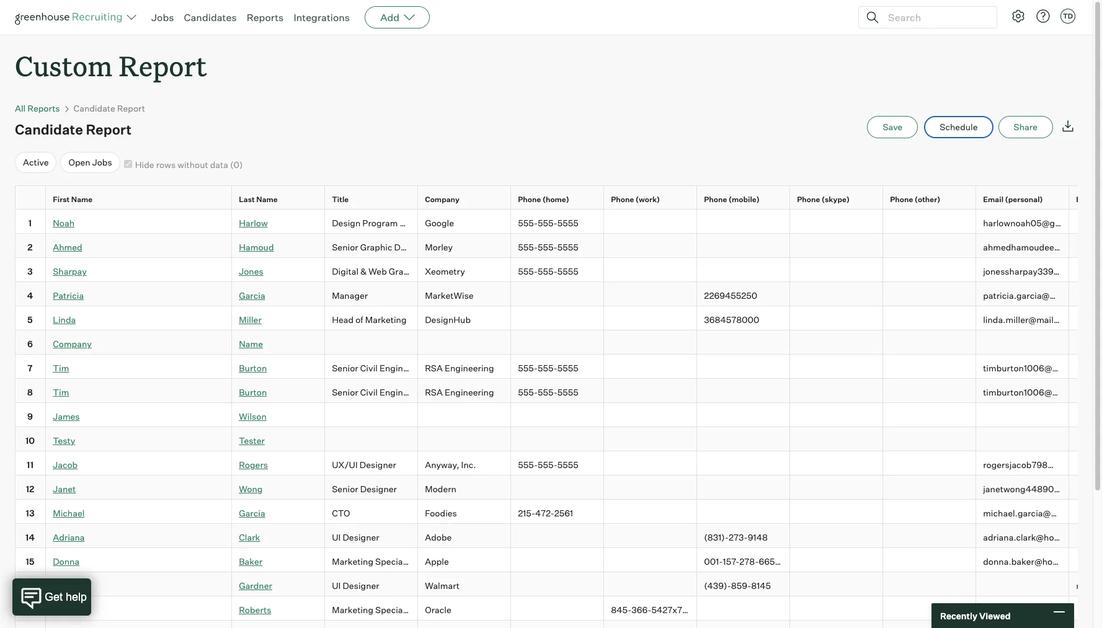 Task type: locate. For each thing, give the bounding box(es) containing it.
email inside email (personal) column header
[[984, 195, 1004, 204]]

phone for phone (home)
[[518, 195, 541, 204]]

1 vertical spatial company
[[53, 339, 92, 350]]

senior civil engineer for 8
[[332, 388, 416, 398]]

manager down digital
[[332, 291, 368, 301]]

6653x014
[[759, 557, 800, 568]]

1 555-555-5555 from the top
[[518, 218, 579, 229]]

1 horizontal spatial company
[[425, 195, 460, 204]]

schedule
[[941, 122, 979, 132]]

senior for 8
[[332, 388, 359, 398]]

anyway, inc.
[[425, 460, 476, 471]]

candidate down custom report
[[74, 103, 115, 114]]

3 row from the top
[[15, 234, 1103, 258]]

5555 for 2
[[558, 242, 579, 253]]

add
[[381, 11, 400, 24]]

0 vertical spatial rsa engineering
[[425, 363, 494, 374]]

janet
[[53, 484, 76, 495]]

morley
[[425, 242, 453, 253]]

4 phone from the left
[[798, 195, 821, 204]]

1 vertical spatial burton
[[239, 388, 267, 398]]

3 phone from the left
[[705, 195, 728, 204]]

phone left (mobile)
[[705, 195, 728, 204]]

157-
[[723, 557, 740, 568]]

1 vertical spatial marketing
[[332, 557, 374, 568]]

clark
[[239, 533, 260, 543]]

burton up wilson link
[[239, 388, 267, 398]]

jobs left candidates link at the left of the page
[[151, 11, 174, 24]]

1 vertical spatial senior civil engineer
[[332, 388, 416, 398]]

manager up the morley
[[400, 218, 436, 229]]

engineering for 7
[[445, 363, 494, 374]]

555-555-5555 for 2
[[518, 242, 579, 253]]

11 row from the top
[[15, 428, 1103, 452]]

row containing 17
[[15, 597, 1103, 621]]

0 vertical spatial senior civil engineer
[[332, 363, 416, 374]]

report down custom report
[[117, 103, 145, 114]]

name right first
[[71, 195, 93, 204]]

1 senior civil engineer from the top
[[332, 363, 416, 374]]

2 email from the left
[[1077, 195, 1097, 204]]

2269455250
[[705, 291, 758, 301]]

foodies
[[425, 509, 457, 519]]

1 vertical spatial rsa engineering
[[425, 388, 494, 398]]

2 engineering from the top
[[445, 388, 494, 398]]

td
[[1064, 12, 1074, 20]]

7 row from the top
[[15, 331, 1103, 355]]

1 vertical spatial candidate report
[[15, 121, 132, 138]]

8
[[27, 388, 33, 398]]

column header
[[15, 186, 48, 213]]

0 vertical spatial garcia link
[[239, 291, 265, 301]]

1 senior from the top
[[332, 242, 359, 253]]

5 5555 from the top
[[558, 388, 579, 398]]

burton link down the name link
[[239, 363, 267, 374]]

candidate down all reports
[[15, 121, 83, 138]]

0 vertical spatial ui
[[332, 533, 341, 543]]

0 vertical spatial rsa
[[425, 363, 443, 374]]

timburton1006@gmail.com for 8
[[984, 388, 1096, 398]]

senior graphic designer morley
[[332, 242, 453, 253]]

row containing 15
[[15, 549, 1103, 573]]

phone left (work)
[[611, 195, 635, 204]]

0 vertical spatial graphic
[[360, 242, 393, 253]]

rows
[[156, 160, 176, 170]]

candidate
[[74, 103, 115, 114], [15, 121, 83, 138]]

0 vertical spatial marketing specialist
[[332, 557, 415, 568]]

10 row from the top
[[15, 404, 1103, 428]]

phone left (skype)
[[798, 195, 821, 204]]

1 marketing specialist from the top
[[332, 557, 415, 568]]

candidates link
[[184, 11, 237, 24]]

company up google
[[425, 195, 460, 204]]

5555 for 1
[[558, 218, 579, 229]]

1 burton from the top
[[239, 363, 267, 374]]

0 vertical spatial garcia
[[239, 291, 265, 301]]

hide
[[135, 160, 154, 170]]

open jobs
[[69, 157, 112, 168]]

share button
[[999, 116, 1054, 139]]

phone (mobile) column header
[[698, 186, 793, 213]]

2 vertical spatial report
[[86, 121, 132, 138]]

1 vertical spatial manager
[[332, 291, 368, 301]]

1 burton link from the top
[[239, 363, 267, 374]]

save and schedule this report to revisit it! element
[[868, 116, 925, 139]]

1 tim from the top
[[53, 363, 69, 374]]

1 vertical spatial garcia
[[239, 509, 265, 519]]

1 vertical spatial garcia link
[[239, 509, 265, 519]]

senior designer
[[332, 484, 397, 495]]

garcia down jones
[[239, 291, 265, 301]]

0 vertical spatial burton link
[[239, 363, 267, 374]]

without
[[178, 160, 208, 170]]

ahmedhamoudee23@gmail.c
[[984, 242, 1103, 253]]

ux/ui designer
[[332, 460, 397, 471]]

1 tim link from the top
[[53, 363, 69, 374]]

0 vertical spatial engineering
[[445, 363, 494, 374]]

0 vertical spatial burton
[[239, 363, 267, 374]]

last name column header
[[232, 186, 328, 213]]

2 cell
[[15, 234, 46, 258]]

phone (skype)
[[798, 195, 850, 204]]

0 vertical spatial ui designer
[[332, 533, 380, 543]]

1 engineer from the top
[[380, 363, 416, 374]]

0 horizontal spatial email
[[984, 195, 1004, 204]]

row containing first name
[[15, 186, 1103, 213]]

1 vertical spatial civil
[[360, 388, 378, 398]]

first name
[[53, 195, 93, 204]]

6 555-555-5555 from the top
[[518, 460, 579, 471]]

report down jobs link
[[119, 47, 207, 84]]

reports right all
[[27, 103, 60, 114]]

miller link
[[239, 315, 262, 325]]

1 vertical spatial candidate
[[15, 121, 83, 138]]

1 vertical spatial jobs
[[92, 157, 112, 168]]

2 ui designer from the top
[[332, 581, 380, 592]]

garcia down wong
[[239, 509, 265, 519]]

designhub
[[425, 315, 471, 325]]

email for email (w
[[1077, 195, 1097, 204]]

0 vertical spatial civil
[[360, 363, 378, 374]]

16 row from the top
[[15, 549, 1103, 573]]

phone
[[518, 195, 541, 204], [611, 195, 635, 204], [705, 195, 728, 204], [798, 195, 821, 204], [891, 195, 914, 204]]

specialist
[[376, 557, 415, 568], [376, 605, 415, 616]]

tim up james link
[[53, 388, 69, 398]]

jones link
[[239, 266, 264, 277]]

1 phone from the left
[[518, 195, 541, 204]]

jobs right open
[[92, 157, 112, 168]]

reports
[[247, 11, 284, 24], [27, 103, 60, 114]]

1 vertical spatial specialist
[[376, 605, 415, 616]]

adobe
[[425, 533, 452, 543]]

1 vertical spatial rsa
[[425, 388, 443, 398]]

1 email from the left
[[984, 195, 1004, 204]]

1 horizontal spatial email
[[1077, 195, 1097, 204]]

8 row from the top
[[15, 355, 1103, 379]]

burton link up wilson link
[[239, 388, 267, 398]]

inc.
[[462, 460, 476, 471]]

garcia link for manager
[[239, 291, 265, 301]]

0 horizontal spatial jobs
[[92, 157, 112, 168]]

5555
[[558, 218, 579, 229], [558, 242, 579, 253], [558, 266, 579, 277], [558, 363, 579, 374], [558, 388, 579, 398], [558, 460, 579, 471]]

2 engineer from the top
[[380, 388, 416, 398]]

row containing 1
[[15, 210, 1103, 234]]

3 5555 from the top
[[558, 266, 579, 277]]

rsa engineering for 7
[[425, 363, 494, 374]]

burton down the name link
[[239, 363, 267, 374]]

13 row from the top
[[15, 476, 1103, 500]]

1 timburton1006@gmail.com from the top
[[984, 363, 1096, 374]]

name right last at the top of the page
[[257, 195, 278, 204]]

phone left (other)
[[891, 195, 914, 204]]

16 cell
[[15, 573, 46, 597]]

4 5555 from the top
[[558, 363, 579, 374]]

2 civil from the top
[[360, 388, 378, 398]]

specialist left oracle
[[376, 605, 415, 616]]

name inside first name column header
[[71, 195, 93, 204]]

tester link
[[239, 436, 265, 447]]

2 burton link from the top
[[239, 388, 267, 398]]

designer for adobe
[[343, 533, 380, 543]]

timburton1006@gmail.com
[[984, 363, 1096, 374], [984, 388, 1096, 398]]

2 tim link from the top
[[53, 388, 69, 398]]

6 5555 from the top
[[558, 460, 579, 471]]

2 rsa engineering from the top
[[425, 388, 494, 398]]

2 garcia link from the top
[[239, 509, 265, 519]]

first
[[53, 195, 70, 204]]

1 vertical spatial tim
[[53, 388, 69, 398]]

ahmed
[[53, 242, 82, 253]]

graphic
[[360, 242, 393, 253], [389, 266, 421, 277]]

phone (work) column header
[[605, 186, 700, 213]]

0 vertical spatial jobs
[[151, 11, 174, 24]]

2 row from the top
[[15, 210, 1103, 234]]

burton link for 7
[[239, 363, 267, 374]]

apple
[[425, 557, 449, 568]]

472-
[[536, 509, 555, 519]]

3 senior from the top
[[332, 388, 359, 398]]

baker
[[239, 557, 263, 568]]

testy
[[53, 436, 75, 447]]

web
[[369, 266, 387, 277]]

janet link
[[53, 484, 76, 495]]

1 vertical spatial engineering
[[445, 388, 494, 398]]

278-
[[740, 557, 759, 568]]

candidate report
[[74, 103, 145, 114], [15, 121, 132, 138]]

5 row from the top
[[15, 283, 1103, 307]]

cto
[[332, 509, 350, 519]]

9 cell
[[15, 404, 46, 428]]

1 civil from the top
[[360, 363, 378, 374]]

0 vertical spatial tim link
[[53, 363, 69, 374]]

(439)-859-8145
[[705, 581, 772, 592]]

row
[[15, 186, 1103, 213], [15, 210, 1103, 234], [15, 234, 1103, 258], [15, 258, 1103, 283], [15, 283, 1103, 307], [15, 307, 1103, 331], [15, 331, 1103, 355], [15, 355, 1103, 379], [15, 379, 1103, 404], [15, 404, 1103, 428], [15, 428, 1103, 452], [15, 452, 1103, 476], [15, 476, 1103, 500], [15, 500, 1103, 525], [15, 525, 1103, 549], [15, 549, 1103, 573], [15, 573, 1103, 597], [15, 597, 1103, 621], [15, 621, 1103, 629]]

row containing 3
[[15, 258, 1103, 283]]

company down linda on the bottom left
[[53, 339, 92, 350]]

0 vertical spatial timburton1006@gmail.com
[[984, 363, 1096, 374]]

18 row from the top
[[15, 597, 1103, 621]]

6 cell
[[15, 331, 46, 355]]

2 rsa from the top
[[425, 388, 443, 398]]

4 row from the top
[[15, 258, 1103, 283]]

1 vertical spatial engineer
[[380, 388, 416, 398]]

Hide rows without data (0) checkbox
[[124, 160, 132, 168]]

phone (other)
[[891, 195, 941, 204]]

0 vertical spatial company
[[425, 195, 460, 204]]

civil
[[360, 363, 378, 374], [360, 388, 378, 398]]

engineering for 8
[[445, 388, 494, 398]]

0 vertical spatial candidate report
[[74, 103, 145, 114]]

1 garcia link from the top
[[239, 291, 265, 301]]

name link
[[239, 339, 263, 350]]

0 vertical spatial tim
[[53, 363, 69, 374]]

candidate report down custom report
[[74, 103, 145, 114]]

1 row from the top
[[15, 186, 1103, 213]]

0 vertical spatial specialist
[[376, 557, 415, 568]]

1 vertical spatial timburton1006@gmail.com
[[984, 388, 1096, 398]]

phone (skype) column header
[[791, 186, 886, 213]]

tim for 7
[[53, 363, 69, 374]]

(work)
[[636, 195, 661, 204]]

1 garcia from the top
[[239, 291, 265, 301]]

2 burton from the top
[[239, 388, 267, 398]]

company column header
[[418, 186, 514, 213]]

michel
[[1077, 581, 1103, 592]]

email left (personal)
[[984, 195, 1004, 204]]

adriana
[[53, 533, 85, 543]]

4 555-555-5555 from the top
[[518, 363, 579, 374]]

2 senior from the top
[[332, 363, 359, 374]]

patricia
[[53, 291, 84, 301]]

garcia link down jones
[[239, 291, 265, 301]]

3 555-555-5555 from the top
[[518, 266, 579, 277]]

candidate report link
[[74, 103, 145, 114]]

10 cell
[[15, 428, 46, 452]]

2 ui from the top
[[332, 581, 341, 592]]

0 horizontal spatial company
[[53, 339, 92, 350]]

17 row from the top
[[15, 573, 1103, 597]]

donna
[[53, 557, 80, 568]]

graphic right web
[[389, 266, 421, 277]]

ahmed link
[[53, 242, 82, 253]]

6 row from the top
[[15, 307, 1103, 331]]

12 row from the top
[[15, 452, 1103, 476]]

1 vertical spatial tim link
[[53, 388, 69, 398]]

5 555-555-5555 from the top
[[518, 388, 579, 398]]

graphic up web
[[360, 242, 393, 253]]

noah link
[[53, 218, 75, 229]]

recently
[[941, 611, 978, 622]]

company inside the company column header
[[425, 195, 460, 204]]

1 specialist from the top
[[376, 557, 415, 568]]

of
[[356, 315, 364, 325]]

1 horizontal spatial jobs
[[151, 11, 174, 24]]

report
[[119, 47, 207, 84], [117, 103, 145, 114], [86, 121, 132, 138]]

8 cell
[[15, 379, 46, 404]]

candidate report up open
[[15, 121, 132, 138]]

1 horizontal spatial manager
[[400, 218, 436, 229]]

civil for 7
[[360, 363, 378, 374]]

cell
[[605, 210, 698, 234], [698, 210, 791, 234], [791, 210, 884, 234], [884, 210, 977, 234], [1070, 210, 1103, 234], [605, 234, 698, 258], [698, 234, 791, 258], [791, 234, 884, 258], [884, 234, 977, 258], [1070, 234, 1103, 258], [605, 258, 698, 283], [698, 258, 791, 283], [791, 258, 884, 283], [884, 258, 977, 283], [1070, 258, 1103, 283], [511, 283, 605, 307], [605, 283, 698, 307], [791, 283, 884, 307], [884, 283, 977, 307], [1070, 283, 1103, 307], [511, 307, 605, 331], [605, 307, 698, 331], [791, 307, 884, 331], [884, 307, 977, 331], [1070, 307, 1103, 331], [325, 331, 418, 355], [418, 331, 511, 355], [511, 331, 605, 355], [605, 331, 698, 355], [698, 331, 791, 355], [791, 331, 884, 355], [884, 331, 977, 355], [977, 331, 1070, 355], [1070, 331, 1103, 355], [605, 355, 698, 379], [698, 355, 791, 379], [791, 355, 884, 379], [884, 355, 977, 379], [1070, 355, 1103, 379], [605, 379, 698, 404], [698, 379, 791, 404], [791, 379, 884, 404], [884, 379, 977, 404], [1070, 379, 1103, 404], [325, 404, 418, 428], [418, 404, 511, 428], [511, 404, 605, 428], [605, 404, 698, 428], [698, 404, 791, 428], [791, 404, 884, 428], [884, 404, 977, 428], [977, 404, 1070, 428], [1070, 404, 1103, 428], [325, 428, 418, 452], [418, 428, 511, 452], [511, 428, 605, 452], [605, 428, 698, 452], [698, 428, 791, 452], [791, 428, 884, 452], [884, 428, 977, 452], [977, 428, 1070, 452], [1070, 428, 1103, 452], [605, 452, 698, 476], [698, 452, 791, 476], [791, 452, 884, 476], [884, 452, 977, 476], [1070, 452, 1103, 476], [511, 476, 605, 500], [605, 476, 698, 500], [698, 476, 791, 500], [791, 476, 884, 500], [884, 476, 977, 500], [1070, 476, 1103, 500], [605, 500, 698, 525], [698, 500, 791, 525], [791, 500, 884, 525], [884, 500, 977, 525], [1070, 500, 1103, 525], [511, 525, 605, 549], [605, 525, 698, 549], [791, 525, 884, 549], [884, 525, 977, 549], [1070, 525, 1103, 549], [511, 549, 605, 573], [605, 549, 698, 573], [791, 549, 884, 573], [884, 549, 977, 573], [1070, 549, 1103, 573], [511, 573, 605, 597], [605, 573, 698, 597], [791, 573, 884, 597], [884, 573, 977, 597], [977, 573, 1070, 597], [511, 597, 605, 621], [698, 597, 791, 621], [791, 597, 884, 621], [884, 597, 977, 621], [977, 597, 1070, 621], [1070, 597, 1103, 621], [15, 621, 46, 629], [46, 621, 232, 629], [232, 621, 325, 629], [325, 621, 418, 629], [418, 621, 511, 629], [511, 621, 605, 629], [605, 621, 698, 629], [698, 621, 791, 629], [791, 621, 884, 629], [884, 621, 977, 629], [977, 621, 1070, 629], [1070, 621, 1103, 629]]

1 ui from the top
[[332, 533, 341, 543]]

row containing 11
[[15, 452, 1103, 476]]

digital
[[332, 266, 359, 277]]

4 senior from the top
[[332, 484, 359, 495]]

3 cell
[[15, 258, 46, 283]]

designer for modern
[[360, 484, 397, 495]]

215-
[[518, 509, 536, 519]]

marketing for oracle
[[332, 605, 374, 616]]

2 555-555-5555 from the top
[[518, 242, 579, 253]]

14 row from the top
[[15, 500, 1103, 525]]

2 tim from the top
[[53, 388, 69, 398]]

digital & web graphic designer
[[332, 266, 460, 277]]

1 ui designer from the top
[[332, 533, 380, 543]]

9 row from the top
[[15, 379, 1103, 404]]

0 vertical spatial engineer
[[380, 363, 416, 374]]

email (personal)
[[984, 195, 1044, 204]]

name down miller
[[239, 339, 263, 350]]

ui designer for adobe
[[332, 533, 380, 543]]

366-
[[632, 605, 652, 616]]

garcia link
[[239, 291, 265, 301], [239, 509, 265, 519]]

1 rsa engineering from the top
[[425, 363, 494, 374]]

reports right candidates link at the left of the page
[[247, 11, 284, 24]]

4 cell
[[15, 283, 46, 307]]

senior
[[332, 242, 359, 253], [332, 363, 359, 374], [332, 388, 359, 398], [332, 484, 359, 495]]

email left (w at top right
[[1077, 195, 1097, 204]]

19 row from the top
[[15, 621, 1103, 629]]

rsa engineering for 8
[[425, 388, 494, 398]]

burton link for 8
[[239, 388, 267, 398]]

company for company link
[[53, 339, 92, 350]]

1 horizontal spatial reports
[[247, 11, 284, 24]]

garcia link down wong
[[239, 509, 265, 519]]

tim link up james link
[[53, 388, 69, 398]]

1 vertical spatial burton link
[[239, 388, 267, 398]]

table
[[15, 186, 1103, 629]]

name for first name
[[71, 195, 93, 204]]

1 vertical spatial ui designer
[[332, 581, 380, 592]]

ux/ui
[[332, 460, 358, 471]]

td button
[[1059, 6, 1079, 26]]

specialist left apple
[[376, 557, 415, 568]]

(831)-
[[705, 533, 729, 543]]

2 vertical spatial marketing
[[332, 605, 374, 616]]

1 rsa from the top
[[425, 363, 443, 374]]

2 timburton1006@gmail.com from the top
[[984, 388, 1096, 398]]

tim down company link
[[53, 363, 69, 374]]

2 phone from the left
[[611, 195, 635, 204]]

2 senior civil engineer from the top
[[332, 388, 416, 398]]

report down the candidate report link
[[86, 121, 132, 138]]

garcia for cto
[[239, 509, 265, 519]]

1 engineering from the top
[[445, 363, 494, 374]]

wong
[[239, 484, 263, 495]]

engineer for 8
[[380, 388, 416, 398]]

2 marketing specialist from the top
[[332, 605, 415, 616]]

garcia
[[239, 291, 265, 301], [239, 509, 265, 519]]

0 horizontal spatial reports
[[27, 103, 60, 114]]

name inside "last name" "column header"
[[257, 195, 278, 204]]

0 vertical spatial manager
[[400, 218, 436, 229]]

1 vertical spatial marketing specialist
[[332, 605, 415, 616]]

5 phone from the left
[[891, 195, 914, 204]]

0 vertical spatial reports
[[247, 11, 284, 24]]

phone for phone (mobile)
[[705, 195, 728, 204]]

2 garcia from the top
[[239, 509, 265, 519]]

rsa engineering
[[425, 363, 494, 374], [425, 388, 494, 398]]

tim link down company link
[[53, 363, 69, 374]]

1 vertical spatial ui
[[332, 581, 341, 592]]

2 5555 from the top
[[558, 242, 579, 253]]

1 5555 from the top
[[558, 218, 579, 229]]

ui for gardner
[[332, 581, 341, 592]]

2 specialist from the top
[[376, 605, 415, 616]]

15 row from the top
[[15, 525, 1103, 549]]

11 cell
[[15, 452, 46, 476]]

row containing 2
[[15, 234, 1103, 258]]

phone left (home)
[[518, 195, 541, 204]]



Task type: describe. For each thing, give the bounding box(es) containing it.
table containing 1
[[15, 186, 1103, 629]]

7
[[27, 363, 33, 374]]

jacob link
[[53, 460, 78, 471]]

design
[[332, 218, 361, 229]]

5 cell
[[15, 307, 46, 331]]

download image
[[1061, 119, 1076, 134]]

title column header
[[325, 186, 421, 213]]

5555 for 11
[[558, 460, 579, 471]]

row containing 4
[[15, 283, 1103, 307]]

specialist for apple
[[376, 557, 415, 568]]

16
[[25, 581, 35, 592]]

email for email (personal)
[[984, 195, 1004, 204]]

viewed
[[980, 611, 1011, 622]]

(skype)
[[822, 195, 850, 204]]

gardner
[[239, 581, 272, 592]]

row containing 5
[[15, 307, 1103, 331]]

all
[[15, 103, 26, 114]]

rsa for 8
[[425, 388, 443, 398]]

7 cell
[[15, 355, 46, 379]]

5555 for 3
[[558, 266, 579, 277]]

555-555-5555 for 11
[[518, 460, 579, 471]]

1 vertical spatial reports
[[27, 103, 60, 114]]

555-555-5555 for 3
[[518, 266, 579, 277]]

wilson link
[[239, 412, 267, 422]]

(831)-273-9148
[[705, 533, 768, 543]]

tester
[[239, 436, 265, 447]]

17 cell
[[15, 597, 46, 621]]

row containing 10
[[15, 428, 1103, 452]]

donna link
[[53, 557, 80, 568]]

save
[[883, 122, 903, 132]]

xeometry
[[425, 266, 465, 277]]

noah
[[53, 218, 75, 229]]

10
[[25, 436, 35, 447]]

1 vertical spatial graphic
[[389, 266, 421, 277]]

1 cell
[[15, 210, 46, 234]]

row containing 16
[[15, 573, 1103, 597]]

active
[[23, 157, 49, 168]]

row containing 12
[[15, 476, 1103, 500]]

marketing for apple
[[332, 557, 374, 568]]

burton for 8
[[239, 388, 267, 398]]

senior for 7
[[332, 363, 359, 374]]

3684578000
[[705, 315, 760, 325]]

row containing 8
[[15, 379, 1103, 404]]

tim for 8
[[53, 388, 69, 398]]

tim link for 7
[[53, 363, 69, 374]]

specialist for oracle
[[376, 605, 415, 616]]

all reports link
[[15, 103, 60, 114]]

head
[[332, 315, 354, 325]]

phone for phone (other)
[[891, 195, 914, 204]]

&
[[361, 266, 367, 277]]

custom report
[[15, 47, 207, 84]]

first name column header
[[46, 186, 235, 213]]

jones
[[239, 266, 264, 277]]

001-157-278-6653x014
[[705, 557, 800, 568]]

phone (work)
[[611, 195, 661, 204]]

reports link
[[247, 11, 284, 24]]

oracle
[[425, 605, 452, 616]]

8145
[[752, 581, 772, 592]]

phone (home) column header
[[511, 186, 607, 213]]

1 vertical spatial report
[[117, 103, 145, 114]]

12
[[26, 484, 34, 495]]

ui for clark
[[332, 533, 341, 543]]

garcia link for cto
[[239, 509, 265, 519]]

15
[[26, 557, 35, 568]]

anyway,
[[425, 460, 460, 471]]

3
[[27, 266, 33, 277]]

9148
[[748, 533, 768, 543]]

testy link
[[53, 436, 75, 447]]

5555 for 8
[[558, 388, 579, 398]]

1
[[28, 218, 32, 229]]

rsa for 7
[[425, 363, 443, 374]]

ui designer for walmart
[[332, 581, 380, 592]]

jacob
[[53, 460, 78, 471]]

senior civil engineer for 7
[[332, 363, 416, 374]]

name for last name
[[257, 195, 278, 204]]

rogers link
[[239, 460, 268, 471]]

17
[[26, 605, 34, 616]]

(other)
[[915, 195, 941, 204]]

timburton1006@gmail.com for 7
[[984, 363, 1096, 374]]

last name
[[239, 195, 278, 204]]

phone (other) column header
[[884, 186, 979, 213]]

baker link
[[239, 557, 263, 568]]

james link
[[53, 412, 80, 422]]

engineer for 7
[[380, 363, 416, 374]]

harlownoah05@gmail.com
[[984, 218, 1093, 229]]

Search text field
[[886, 8, 986, 26]]

title
[[332, 195, 349, 204]]

(personal)
[[1006, 195, 1044, 204]]

sharpay link
[[53, 266, 87, 277]]

michael link
[[53, 509, 85, 519]]

miller
[[239, 315, 262, 325]]

marketing specialist for oracle
[[332, 605, 415, 616]]

data
[[210, 160, 228, 170]]

linda
[[53, 315, 76, 325]]

555-555-5555 for 7
[[518, 363, 579, 374]]

phone for phone (work)
[[611, 195, 635, 204]]

donna.baker@hotmail.com
[[984, 557, 1094, 568]]

555-555-5555 for 8
[[518, 388, 579, 398]]

13 cell
[[15, 500, 46, 525]]

burton for 7
[[239, 363, 267, 374]]

14 cell
[[15, 525, 46, 549]]

james
[[53, 412, 80, 422]]

gardner link
[[239, 581, 272, 592]]

designer for anyway, inc.
[[360, 460, 397, 471]]

garcia for manager
[[239, 291, 265, 301]]

configure image
[[1012, 9, 1027, 24]]

row containing 7
[[15, 355, 1103, 379]]

walmart
[[425, 581, 460, 592]]

5427x7526
[[652, 605, 698, 616]]

tyler
[[53, 605, 73, 616]]

candidates
[[184, 11, 237, 24]]

15 cell
[[15, 549, 46, 573]]

phone for phone (skype)
[[798, 195, 821, 204]]

senior for 12
[[332, 484, 359, 495]]

harlow
[[239, 218, 268, 229]]

0 vertical spatial report
[[119, 47, 207, 84]]

marketing specialist for apple
[[332, 557, 415, 568]]

row containing 14
[[15, 525, 1103, 549]]

rogers
[[239, 460, 268, 471]]

all reports
[[15, 103, 60, 114]]

0 horizontal spatial manager
[[332, 291, 368, 301]]

(home)
[[543, 195, 570, 204]]

(w
[[1099, 195, 1103, 204]]

adriana.clark@hotmail.com
[[984, 533, 1095, 543]]

company for the company column header
[[425, 195, 460, 204]]

215-472-2561
[[518, 509, 574, 519]]

roberts link
[[239, 605, 272, 616]]

0 vertical spatial candidate
[[74, 103, 115, 114]]

michelle link
[[53, 581, 87, 592]]

row containing 13
[[15, 500, 1103, 525]]

845-
[[611, 605, 632, 616]]

(mobile)
[[729, 195, 760, 204]]

5
[[27, 315, 33, 325]]

2561
[[555, 509, 574, 519]]

email (personal) column header
[[977, 186, 1073, 213]]

859-
[[732, 581, 752, 592]]

design program manager
[[332, 218, 436, 229]]

row containing 6
[[15, 331, 1103, 355]]

civil for 8
[[360, 388, 378, 398]]

google
[[425, 218, 454, 229]]

tim link for 8
[[53, 388, 69, 398]]

555-555-5555 for 1
[[518, 218, 579, 229]]

4
[[27, 291, 33, 301]]

greenhouse recruiting image
[[15, 10, 127, 25]]

5555 for 7
[[558, 363, 579, 374]]

row containing 9
[[15, 404, 1103, 428]]

0 vertical spatial marketing
[[365, 315, 407, 325]]

13
[[26, 509, 34, 519]]

save button
[[868, 116, 919, 139]]

harlow link
[[239, 218, 268, 229]]

jobs link
[[151, 11, 174, 24]]

12 cell
[[15, 476, 46, 500]]

tyler link
[[53, 605, 73, 616]]

td button
[[1061, 9, 1076, 24]]

designer for walmart
[[343, 581, 380, 592]]



Task type: vqa. For each thing, say whether or not it's contained in the screenshot.


